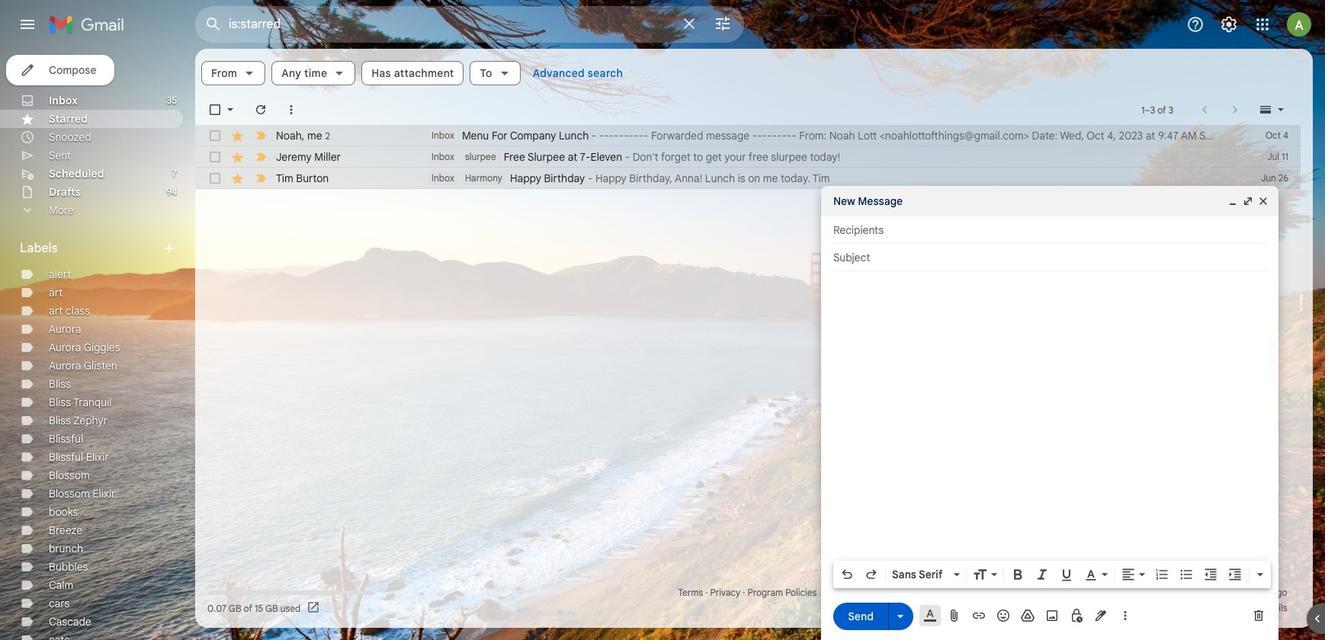 Task type: locate. For each thing, give the bounding box(es) containing it.
· right terms
[[706, 587, 708, 599]]

advanced search
[[533, 66, 623, 80]]

0 horizontal spatial slurpee
[[465, 151, 496, 162]]

program policies link
[[748, 587, 817, 599]]

close image
[[1257, 195, 1270, 207]]

row containing jeremy miller
[[195, 146, 1301, 168]]

row down free
[[195, 168, 1301, 189]]

clear search image
[[674, 8, 705, 39]]

0 vertical spatial lunch
[[559, 129, 589, 143]]

jun 26
[[1261, 172, 1289, 184]]

row containing noah
[[195, 125, 1325, 146]]

1 horizontal spatial lunch
[[705, 172, 735, 185]]

1 · from the left
[[706, 587, 708, 599]]

1 vertical spatial blossom
[[49, 487, 90, 501]]

0 vertical spatial me
[[307, 128, 322, 142]]

tim burton
[[276, 172, 329, 185]]

indent more ‪(⌘])‬ image
[[1228, 567, 1243, 583]]

aurora giggles
[[49, 341, 120, 355]]

art for art class
[[49, 304, 63, 318]]

noah left lott
[[829, 129, 855, 143]]

·
[[706, 587, 708, 599], [743, 587, 745, 599]]

bliss down bliss link
[[49, 396, 71, 409]]

follow link to manage storage image
[[307, 601, 322, 616]]

to button
[[470, 61, 521, 85]]

bubbles
[[49, 560, 88, 574]]

0 vertical spatial bliss
[[49, 377, 71, 391]]

blossom down blissful elixir
[[49, 469, 90, 483]]

None checkbox
[[207, 102, 223, 117], [207, 128, 223, 143], [207, 102, 223, 117], [207, 128, 223, 143]]

0 horizontal spatial gb
[[229, 603, 241, 614]]

· right privacy
[[743, 587, 745, 599]]

from:
[[799, 129, 827, 143]]

bliss up bliss tranquil link
[[49, 377, 71, 391]]

insert emoji ‪(⌘⇧2)‬ image
[[996, 608, 1011, 624]]

art down art link
[[49, 304, 63, 318]]

support image
[[1186, 15, 1205, 34]]

None checkbox
[[207, 149, 223, 165], [207, 171, 223, 186], [207, 149, 223, 165], [207, 171, 223, 186]]

me right ,
[[307, 128, 322, 142]]

undo ‪(⌘z)‬ image
[[840, 567, 855, 583]]

3 right –
[[1169, 104, 1174, 116]]

1 horizontal spatial 3
[[1169, 104, 1174, 116]]

blissful down blissful "link"
[[49, 451, 83, 464]]

2 blissful from the top
[[49, 451, 83, 464]]

2 for from the left
[[1271, 129, 1287, 143]]

<noahlottofthings@gmail.com>
[[880, 129, 1029, 143]]

lunch left is
[[705, 172, 735, 185]]

inbox link
[[49, 94, 78, 108]]

0 vertical spatial blissful
[[49, 432, 83, 446]]

advanced search options image
[[708, 8, 738, 39]]

bulleted list ‪(⌘⇧8)‬ image
[[1179, 567, 1194, 583]]

0 horizontal spatial happy
[[510, 172, 541, 185]]

1 horizontal spatial gb
[[265, 603, 278, 614]]

0 horizontal spatial noah
[[276, 128, 302, 142]]

4,
[[1107, 129, 1116, 143]]

1 aurora from the top
[[49, 323, 81, 336]]

0.07 gb of 15 gb used
[[207, 603, 301, 614]]

3 right the 1
[[1150, 104, 1155, 116]]

toggle split pane mode image
[[1258, 102, 1273, 117]]

elixir for blissful elixir
[[86, 451, 109, 464]]

compose
[[49, 63, 96, 77]]

footer containing terms
[[195, 586, 1301, 616]]

1 horizontal spatial oct
[[1266, 130, 1281, 141]]

free
[[749, 150, 768, 164]]

blossom
[[49, 469, 90, 483], [49, 487, 90, 501]]

0 horizontal spatial me
[[307, 128, 322, 142]]

compose button
[[6, 55, 115, 85]]

Search mail text field
[[229, 17, 671, 32]]

2 vertical spatial bliss
[[49, 414, 71, 428]]

row up on
[[195, 146, 1301, 168]]

subject:
[[1199, 129, 1239, 143]]

noah
[[276, 128, 302, 142], [829, 129, 855, 143]]

bliss up blissful "link"
[[49, 414, 71, 428]]

elixir up blossom link
[[86, 451, 109, 464]]

1 vertical spatial blissful
[[49, 451, 83, 464]]

art down alert
[[49, 286, 63, 300]]

1 horizontal spatial menu
[[1242, 129, 1269, 143]]

advanced
[[533, 66, 585, 80]]

forget
[[661, 150, 691, 164]]

discard draft ‪(⌘⇧d)‬ image
[[1251, 608, 1267, 624]]

aurora for aurora giggles
[[49, 341, 81, 355]]

cars
[[49, 597, 70, 611]]

0 horizontal spatial ·
[[706, 587, 708, 599]]

me
[[307, 128, 322, 142], [763, 172, 778, 185]]

search mail image
[[200, 11, 227, 38]]

class
[[65, 304, 90, 318]]

more send options image
[[893, 609, 908, 624]]

sans serif option
[[889, 567, 951, 583]]

has
[[372, 66, 391, 80]]

0 vertical spatial at
[[1146, 129, 1155, 143]]

1 vertical spatial of
[[244, 603, 252, 614]]

,
[[302, 128, 305, 142]]

–
[[1145, 104, 1150, 116]]

0 horizontal spatial 3
[[1150, 104, 1155, 116]]

art for art link
[[49, 286, 63, 300]]

policies
[[786, 587, 817, 599]]

calm link
[[49, 579, 73, 592]]

of
[[1158, 104, 1166, 116], [244, 603, 252, 614]]

me right on
[[763, 172, 778, 185]]

1 vertical spatial bliss
[[49, 396, 71, 409]]

inbox down attachment
[[432, 130, 454, 141]]

wed,
[[1060, 129, 1084, 143]]

bold ‪(⌘b)‬ image
[[1010, 567, 1026, 583]]

-
[[592, 129, 596, 143], [599, 129, 604, 143], [604, 129, 609, 143], [609, 129, 614, 143], [614, 129, 619, 143], [619, 129, 624, 143], [624, 129, 629, 143], [629, 129, 634, 143], [634, 129, 639, 143], [639, 129, 644, 143], [644, 129, 648, 143], [752, 129, 757, 143], [757, 129, 762, 143], [762, 129, 767, 143], [767, 129, 772, 143], [772, 129, 777, 143], [777, 129, 782, 143], [782, 129, 787, 143], [787, 129, 792, 143], [792, 129, 797, 143], [625, 150, 630, 164], [588, 172, 593, 185]]

2 tim from the left
[[813, 172, 830, 185]]

slurpee
[[771, 150, 807, 164], [465, 151, 496, 162]]

indent less ‪(⌘[)‬ image
[[1203, 567, 1218, 583]]

row up free
[[195, 125, 1325, 146]]

gb
[[229, 603, 241, 614], [265, 603, 278, 614]]

blossom down blossom link
[[49, 487, 90, 501]]

0 horizontal spatial oct
[[1087, 129, 1105, 143]]

drafts link
[[49, 185, 81, 199]]

at left 9:47
[[1146, 129, 1155, 143]]

Subject field
[[833, 250, 1267, 265]]

inbox up starred at top left
[[49, 94, 78, 108]]

aurora down "art class" link
[[49, 323, 81, 336]]

7-
[[580, 150, 591, 164]]

1 horizontal spatial ·
[[743, 587, 745, 599]]

sans serif
[[892, 568, 943, 582]]

brunch link
[[49, 542, 83, 556]]

oct 4
[[1266, 130, 1289, 141]]

program
[[748, 587, 783, 599]]

art
[[49, 286, 63, 300], [49, 304, 63, 318]]

numbered list ‪(⌘⇧7)‬ image
[[1154, 567, 1170, 583]]

gb right '0.07' on the left bottom
[[229, 603, 241, 614]]

3
[[1150, 104, 1155, 116], [1169, 104, 1174, 116]]

brunch
[[49, 542, 83, 556]]

tim down jeremy
[[276, 172, 293, 185]]

slurpee
[[528, 150, 565, 164]]

for up jul 11
[[1271, 129, 1287, 143]]

1 horizontal spatial tim
[[813, 172, 830, 185]]

1 horizontal spatial for
[[1271, 129, 1287, 143]]

footer
[[195, 586, 1301, 616]]

labels
[[20, 241, 58, 256]]

1 blissful from the top
[[49, 432, 83, 446]]

3 row from the top
[[195, 168, 1301, 189]]

1 bliss from the top
[[49, 377, 71, 391]]

1 menu from the left
[[462, 129, 489, 143]]

1 blossom from the top
[[49, 469, 90, 483]]

0 horizontal spatial for
[[492, 129, 508, 143]]

2 vertical spatial aurora
[[49, 359, 81, 373]]

bubbles link
[[49, 560, 88, 574]]

1 art from the top
[[49, 286, 63, 300]]

1 gb from the left
[[229, 603, 241, 614]]

2 · from the left
[[743, 587, 745, 599]]

oct left 4
[[1266, 130, 1281, 141]]

happy
[[510, 172, 541, 185], [595, 172, 627, 185]]

birthday,
[[629, 172, 672, 185]]

for up free
[[492, 129, 508, 143]]

2 art from the top
[[49, 304, 63, 318]]

has attachment
[[372, 66, 454, 80]]

insert files using drive image
[[1020, 608, 1035, 624]]

2 aurora from the top
[[49, 341, 81, 355]]

26
[[1279, 172, 1289, 184]]

3 aurora from the top
[[49, 359, 81, 373]]

0 vertical spatial art
[[49, 286, 63, 300]]

gb right 15
[[265, 603, 278, 614]]

1 horizontal spatial slurpee
[[771, 150, 807, 164]]

1 vertical spatial lunch
[[705, 172, 735, 185]]

main content containing from
[[195, 49, 1325, 628]]

3 bliss from the top
[[49, 414, 71, 428]]

1 horizontal spatial me
[[763, 172, 778, 185]]

1 vertical spatial me
[[763, 172, 778, 185]]

1 horizontal spatial happy
[[595, 172, 627, 185]]

0 horizontal spatial tim
[[276, 172, 293, 185]]

oct left 4,
[[1087, 129, 1105, 143]]

2 happy from the left
[[595, 172, 627, 185]]

noah up jeremy
[[276, 128, 302, 142]]

menu up the harmony
[[462, 129, 489, 143]]

main menu image
[[18, 15, 37, 34]]

0 vertical spatial aurora
[[49, 323, 81, 336]]

0 vertical spatial blossom
[[49, 469, 90, 483]]

slurpee up the harmony
[[465, 151, 496, 162]]

tim down today!
[[813, 172, 830, 185]]

35
[[167, 95, 177, 106]]

1 3 from the left
[[1150, 104, 1155, 116]]

1 row from the top
[[195, 125, 1325, 146]]

jeremy miller
[[276, 150, 341, 164]]

of right –
[[1158, 104, 1166, 116]]

None search field
[[195, 6, 744, 43]]

2 row from the top
[[195, 146, 1301, 168]]

inbox
[[49, 94, 78, 108], [432, 130, 454, 141], [432, 151, 454, 162], [432, 172, 454, 184]]

toggle confidential mode image
[[1069, 608, 1084, 624]]

lunch up 7-
[[559, 129, 589, 143]]

jul
[[1267, 151, 1280, 162]]

alert
[[49, 268, 71, 281]]

0 horizontal spatial menu
[[462, 129, 489, 143]]

happy birthday - happy birthday, anna! lunch is on me today. tim
[[510, 172, 830, 185]]

1 horizontal spatial of
[[1158, 104, 1166, 116]]

elixir down blissful elixir
[[92, 487, 115, 501]]

0.07
[[207, 603, 227, 614]]

of left 15
[[244, 603, 252, 614]]

today.
[[781, 172, 810, 185]]

pop out image
[[1242, 195, 1254, 207]]

art class link
[[49, 304, 90, 318]]

aurora down the aurora link
[[49, 341, 81, 355]]

1 vertical spatial elixir
[[92, 487, 115, 501]]

aurora up bliss link
[[49, 359, 81, 373]]

elixir for blossom elixir
[[92, 487, 115, 501]]

details link
[[1259, 602, 1288, 614]]

burton
[[296, 172, 329, 185]]

blissful down bliss zephyr on the bottom left
[[49, 432, 83, 446]]

1 vertical spatial art
[[49, 304, 63, 318]]

menu up 'jul'
[[1242, 129, 1269, 143]]

bliss zephyr link
[[49, 414, 107, 428]]

1 – 3 of 3
[[1141, 104, 1174, 116]]

happy down eleven
[[595, 172, 627, 185]]

1 tim from the left
[[276, 172, 293, 185]]

ago
[[1272, 587, 1288, 599]]

blossom link
[[49, 469, 90, 483]]

1 vertical spatial aurora
[[49, 341, 81, 355]]

used
[[280, 603, 301, 614]]

2 menu from the left
[[1242, 129, 1269, 143]]

slurpee up today.
[[771, 150, 807, 164]]

at left 7-
[[568, 150, 577, 164]]

birthday
[[544, 172, 585, 185]]

2 bliss from the top
[[49, 396, 71, 409]]

31
[[1226, 587, 1234, 599]]

main content
[[195, 49, 1325, 628]]

cascade link
[[49, 615, 91, 629]]

blissful
[[49, 432, 83, 446], [49, 451, 83, 464]]

0 vertical spatial elixir
[[86, 451, 109, 464]]

0 horizontal spatial at
[[568, 150, 577, 164]]

1 for from the left
[[492, 129, 508, 143]]

snoozed link
[[49, 130, 91, 144]]

more options image
[[1121, 608, 1130, 624]]

row
[[195, 125, 1325, 146], [195, 146, 1301, 168], [195, 168, 1301, 189]]

formatting options toolbar
[[833, 561, 1271, 589]]

2 blossom from the top
[[49, 487, 90, 501]]

blissful for blissful "link"
[[49, 432, 83, 446]]

happy down free
[[510, 172, 541, 185]]



Task type: vqa. For each thing, say whether or not it's contained in the screenshot.
promotions tab
no



Task type: describe. For each thing, give the bounding box(es) containing it.
sans
[[892, 568, 916, 582]]

miller
[[314, 150, 341, 164]]

attachment
[[394, 66, 454, 80]]

insert photo image
[[1045, 608, 1060, 624]]

aurora for aurora glisten
[[49, 359, 81, 373]]

free slurpee at 7-eleven - don't forget to get your free slurpee today!
[[504, 150, 840, 164]]

inbox menu for company lunch - ---------- forwarded message --------- from: noah lott <noahlottofthings@gmail.com> date: wed, oct 4, 2023 at 9:47 am subject: menu for compan
[[432, 129, 1325, 143]]

labels navigation
[[0, 49, 195, 641]]

serif
[[919, 568, 943, 582]]

gmail image
[[49, 9, 132, 40]]

compan
[[1290, 129, 1325, 143]]

row containing tim burton
[[195, 168, 1301, 189]]

anna!
[[675, 172, 702, 185]]

send
[[848, 610, 874, 623]]

scheduled link
[[49, 167, 104, 181]]

underline ‪(⌘u)‬ image
[[1059, 568, 1074, 583]]

aurora glisten
[[49, 359, 117, 373]]

new message dialog
[[821, 186, 1279, 641]]

last account activity: 31 minutes ago details
[[1135, 587, 1288, 614]]

message
[[706, 129, 750, 143]]

advanced search button
[[527, 59, 629, 87]]

inbox inside inbox menu for company lunch - ---------- forwarded message --------- from: noah lott <noahlottofthings@gmail.com> date: wed, oct 4, 2023 at 9:47 am subject: menu for compan
[[432, 130, 454, 141]]

bliss for bliss link
[[49, 377, 71, 391]]

cars link
[[49, 597, 70, 611]]

minimize image
[[1227, 195, 1239, 207]]

any time
[[281, 66, 327, 80]]

inbox left the harmony
[[432, 172, 454, 184]]

aurora giggles link
[[49, 341, 120, 355]]

breeze
[[49, 524, 82, 538]]

insert signature image
[[1093, 608, 1109, 624]]

1 horizontal spatial noah
[[829, 129, 855, 143]]

more formatting options image
[[1253, 567, 1268, 583]]

2
[[325, 130, 330, 141]]

sent
[[49, 149, 71, 162]]

1
[[1141, 104, 1145, 116]]

jul 11
[[1267, 151, 1289, 162]]

books
[[49, 506, 78, 519]]

2 3 from the left
[[1169, 104, 1174, 116]]

jeremy
[[276, 150, 312, 164]]

alert link
[[49, 268, 71, 281]]

terms
[[678, 587, 703, 599]]

starred link
[[49, 112, 88, 126]]

2 gb from the left
[[265, 603, 278, 614]]

books link
[[49, 506, 78, 519]]

recipients
[[833, 223, 884, 237]]

send button
[[833, 603, 888, 630]]

blossom for blossom link
[[49, 469, 90, 483]]

breeze link
[[49, 524, 82, 538]]

eleven
[[591, 150, 622, 164]]

noah , me 2
[[276, 128, 330, 142]]

time
[[304, 66, 327, 80]]

starred
[[49, 112, 88, 126]]

9:47
[[1158, 129, 1179, 143]]

forwarded
[[651, 129, 703, 143]]

1 happy from the left
[[510, 172, 541, 185]]

more image
[[284, 102, 299, 117]]

terms link
[[678, 587, 703, 599]]

search
[[588, 66, 623, 80]]

settings image
[[1220, 15, 1238, 34]]

aurora glisten link
[[49, 359, 117, 373]]

0 vertical spatial of
[[1158, 104, 1166, 116]]

message
[[858, 194, 903, 208]]

bliss tranquil
[[49, 396, 112, 409]]

harmony
[[465, 172, 503, 184]]

am
[[1181, 129, 1197, 143]]

bliss for bliss zephyr
[[49, 414, 71, 428]]

don't
[[633, 150, 659, 164]]

calm
[[49, 579, 73, 592]]

2023
[[1119, 129, 1143, 143]]

activity:
[[1191, 587, 1224, 599]]

attach files image
[[947, 608, 962, 624]]

snoozed
[[49, 130, 91, 144]]

inbox inside labels navigation
[[49, 94, 78, 108]]

bliss zephyr
[[49, 414, 107, 428]]

minutes
[[1237, 587, 1269, 599]]

Message Body text field
[[833, 279, 1267, 557]]

sent link
[[49, 149, 71, 162]]

drafts
[[49, 185, 81, 199]]

blissful for blissful elixir
[[49, 451, 83, 464]]

insert link ‪(⌘k)‬ image
[[971, 608, 987, 624]]

0 horizontal spatial of
[[244, 603, 252, 614]]

privacy
[[710, 587, 741, 599]]

bliss tranquil link
[[49, 396, 112, 409]]

blossom for blossom elixir
[[49, 487, 90, 501]]

1 horizontal spatial at
[[1146, 129, 1155, 143]]

labels heading
[[20, 241, 162, 256]]

inbox left free
[[432, 151, 454, 162]]

more
[[49, 204, 74, 217]]

art class
[[49, 304, 90, 318]]

italic ‪(⌘i)‬ image
[[1035, 567, 1050, 583]]

7
[[172, 168, 177, 179]]

aurora link
[[49, 323, 81, 336]]

redo ‪(⌘y)‬ image
[[864, 567, 879, 583]]

0 horizontal spatial lunch
[[559, 129, 589, 143]]

account
[[1155, 587, 1189, 599]]

blissful link
[[49, 432, 83, 446]]

new
[[833, 194, 855, 208]]

jun
[[1261, 172, 1276, 184]]

11
[[1282, 151, 1289, 162]]

bliss for bliss tranquil
[[49, 396, 71, 409]]

new message
[[833, 194, 903, 208]]

1 vertical spatial at
[[568, 150, 577, 164]]

cascade
[[49, 615, 91, 629]]

your
[[725, 150, 746, 164]]

scheduled
[[49, 167, 104, 181]]

any
[[281, 66, 301, 80]]

today!
[[810, 150, 840, 164]]

terms · privacy · program policies
[[678, 587, 817, 599]]

refresh image
[[253, 102, 268, 117]]

aurora for the aurora link
[[49, 323, 81, 336]]

blossom elixir
[[49, 487, 115, 501]]



